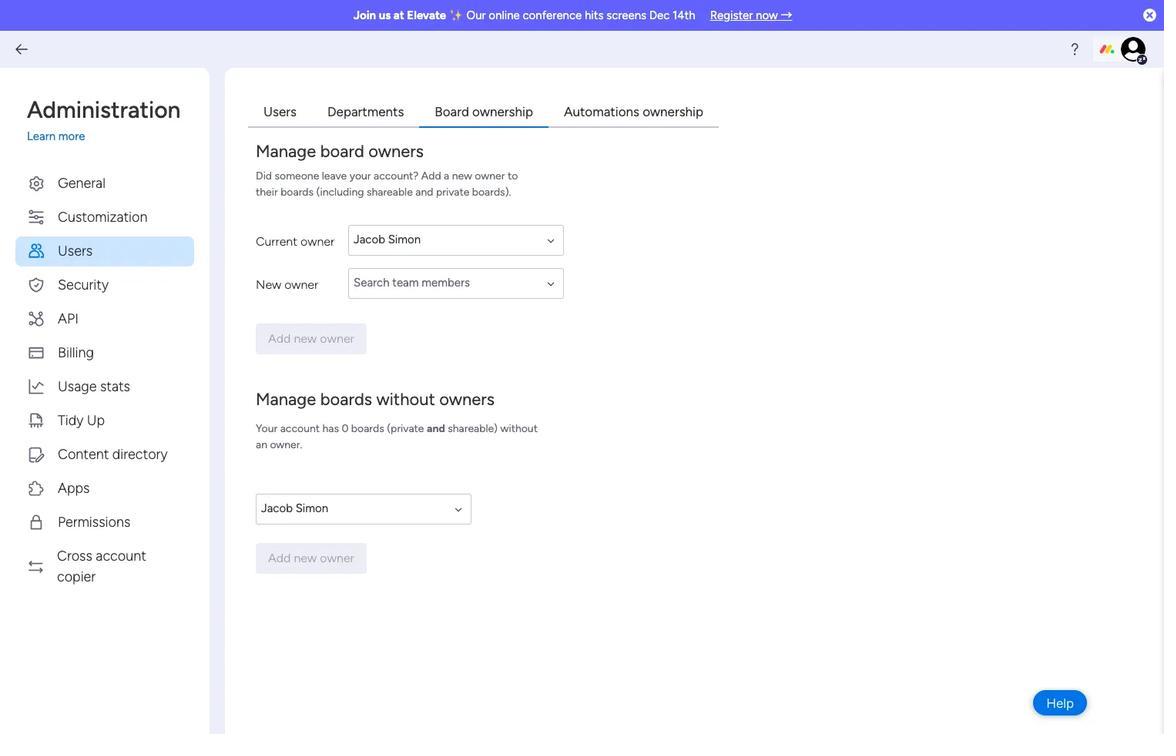 Task type: describe. For each thing, give the bounding box(es) containing it.
account for copier
[[96, 547, 146, 564]]

shareable
[[367, 185, 413, 198]]

administration
[[27, 96, 181, 124]]

content directory button
[[15, 440, 194, 470]]

→
[[781, 8, 792, 22]]

billing
[[58, 344, 94, 361]]

search team members text field for new owner
[[348, 268, 564, 299]]

boards).
[[472, 185, 511, 198]]

departments
[[327, 104, 404, 119]]

owner for current owner
[[301, 234, 335, 249]]

ownership for board ownership
[[472, 104, 533, 119]]

general button
[[15, 168, 194, 198]]

apps
[[58, 480, 90, 497]]

✨
[[449, 8, 464, 22]]

our
[[467, 8, 486, 22]]

now
[[756, 8, 778, 22]]

manage for manage boards without owners
[[256, 389, 316, 410]]

usage stats
[[58, 378, 130, 395]]

shareable)
[[448, 422, 498, 435]]

0
[[342, 422, 349, 435]]

register now → link
[[710, 8, 792, 22]]

register now →
[[710, 8, 792, 22]]

ownership for automations ownership
[[643, 104, 704, 119]]

current
[[256, 234, 298, 249]]

shareable) without an owner.
[[256, 422, 538, 451]]

permissions
[[58, 514, 130, 531]]

cross
[[57, 547, 92, 564]]

board
[[320, 141, 364, 161]]

dec
[[649, 8, 670, 22]]

without inside shareable) without an owner.
[[500, 422, 538, 435]]

help button
[[1033, 690, 1087, 716]]

(private
[[387, 422, 424, 435]]

2 vertical spatial boards
[[351, 422, 384, 435]]

owner for new owner
[[284, 277, 318, 292]]

at
[[394, 8, 404, 22]]

learn more link
[[27, 128, 194, 145]]

usage
[[58, 378, 97, 395]]

security
[[58, 276, 109, 293]]

board
[[435, 104, 469, 119]]

apps button
[[15, 473, 194, 504]]

security button
[[15, 270, 194, 300]]

online
[[489, 8, 520, 22]]

customization
[[58, 208, 148, 225]]

us
[[379, 8, 391, 22]]

14th
[[673, 8, 695, 22]]

copier
[[57, 568, 96, 585]]

register
[[710, 8, 753, 22]]

leave
[[322, 169, 347, 182]]

cross account copier
[[57, 547, 146, 585]]

account for has
[[280, 422, 320, 435]]

departments link
[[312, 99, 419, 128]]

automations
[[564, 104, 640, 119]]

users button
[[15, 236, 194, 266]]

help image
[[1067, 42, 1083, 57]]

1 vertical spatial boards
[[320, 389, 372, 410]]

api button
[[15, 304, 194, 334]]

account?
[[374, 169, 419, 182]]

users link
[[248, 99, 312, 128]]

automations ownership link
[[549, 99, 719, 128]]

back to workspace image
[[14, 42, 29, 57]]



Task type: locate. For each thing, give the bounding box(es) containing it.
ownership right the board
[[472, 104, 533, 119]]

permissions button
[[15, 507, 194, 537]]

0 horizontal spatial owners
[[369, 141, 424, 161]]

boards inside manage board owners did someone leave your account? add a new owner to their boards (including shareable and private boards).
[[281, 185, 314, 198]]

your
[[256, 422, 278, 435]]

account
[[280, 422, 320, 435], [96, 547, 146, 564]]

without up '(private'
[[376, 389, 435, 410]]

search team members text field for current owner
[[348, 225, 564, 255]]

add
[[421, 169, 441, 182]]

owner
[[475, 169, 505, 182], [301, 234, 335, 249], [284, 277, 318, 292]]

1 horizontal spatial owners
[[439, 389, 495, 410]]

account down permissions button
[[96, 547, 146, 564]]

conference
[[523, 8, 582, 22]]

an
[[256, 438, 267, 451]]

owner up boards).
[[475, 169, 505, 182]]

and right '(private'
[[427, 422, 445, 435]]

1 vertical spatial manage
[[256, 389, 316, 410]]

manage for manage board owners did someone leave your account? add a new owner to their boards (including shareable and private boards).
[[256, 141, 316, 161]]

None text field
[[348, 268, 564, 299], [256, 494, 472, 524], [348, 268, 564, 299], [256, 494, 472, 524]]

did
[[256, 169, 272, 182]]

0 vertical spatial search team members text field
[[348, 225, 564, 255]]

directory
[[112, 446, 168, 463]]

1 vertical spatial account
[[96, 547, 146, 564]]

owners up shareable)
[[439, 389, 495, 410]]

tidy up button
[[15, 406, 194, 436]]

content directory
[[58, 446, 168, 463]]

0 vertical spatial manage
[[256, 141, 316, 161]]

1 horizontal spatial users
[[264, 104, 297, 119]]

2 ownership from the left
[[643, 104, 704, 119]]

and down add
[[416, 185, 433, 198]]

manage inside manage board owners did someone leave your account? add a new owner to their boards (including shareable and private boards).
[[256, 141, 316, 161]]

stats
[[100, 378, 130, 395]]

join
[[353, 8, 376, 22]]

1 vertical spatial users
[[58, 242, 93, 259]]

0 horizontal spatial ownership
[[472, 104, 533, 119]]

tidy up
[[58, 412, 105, 429]]

owners
[[369, 141, 424, 161], [439, 389, 495, 410]]

administration learn more
[[27, 96, 181, 143]]

up
[[87, 412, 105, 429]]

owner right new at the left top of page
[[284, 277, 318, 292]]

their
[[256, 185, 278, 198]]

board ownership link
[[419, 99, 549, 128]]

new
[[256, 277, 281, 292]]

content
[[58, 446, 109, 463]]

0 vertical spatial owner
[[475, 169, 505, 182]]

billing button
[[15, 338, 194, 368]]

api
[[58, 310, 79, 327]]

customization button
[[15, 202, 194, 232]]

manage up your
[[256, 389, 316, 410]]

manage
[[256, 141, 316, 161], [256, 389, 316, 410]]

users inside "button"
[[58, 242, 93, 259]]

screens
[[607, 8, 647, 22]]

1 horizontal spatial account
[[280, 422, 320, 435]]

0 vertical spatial and
[[416, 185, 433, 198]]

tidy
[[58, 412, 83, 429]]

boards down someone
[[281, 185, 314, 198]]

without right shareable)
[[500, 422, 538, 435]]

private
[[436, 185, 469, 198]]

has
[[322, 422, 339, 435]]

2 manage from the top
[[256, 389, 316, 410]]

2 vertical spatial owner
[[284, 277, 318, 292]]

boards up 0 in the bottom left of the page
[[320, 389, 372, 410]]

ownership
[[472, 104, 533, 119], [643, 104, 704, 119]]

board ownership
[[435, 104, 533, 119]]

1 ownership from the left
[[472, 104, 533, 119]]

automations ownership
[[564, 104, 704, 119]]

None text field
[[348, 225, 564, 255]]

current owner
[[256, 234, 335, 249]]

0 vertical spatial boards
[[281, 185, 314, 198]]

to
[[508, 169, 518, 182]]

manage boards without owners
[[256, 389, 495, 410]]

users
[[264, 104, 297, 119], [58, 242, 93, 259]]

users up security
[[58, 242, 93, 259]]

Search team members text field
[[348, 225, 564, 255], [348, 268, 564, 299], [256, 494, 472, 524]]

a
[[444, 169, 449, 182]]

and
[[416, 185, 433, 198], [427, 422, 445, 435]]

general
[[58, 175, 106, 191]]

0 vertical spatial account
[[280, 422, 320, 435]]

1 vertical spatial owner
[[301, 234, 335, 249]]

hits
[[585, 8, 604, 22]]

0 vertical spatial without
[[376, 389, 435, 410]]

0 vertical spatial owners
[[369, 141, 424, 161]]

learn
[[27, 129, 56, 143]]

elevate
[[407, 8, 446, 22]]

more
[[58, 129, 85, 143]]

manage board owners did someone leave your account? add a new owner to their boards (including shareable and private boards).
[[256, 141, 518, 198]]

1 horizontal spatial without
[[500, 422, 538, 435]]

manage up someone
[[256, 141, 316, 161]]

1 vertical spatial owners
[[439, 389, 495, 410]]

(including
[[316, 185, 364, 198]]

without
[[376, 389, 435, 410], [500, 422, 538, 435]]

your
[[350, 169, 371, 182]]

boards
[[281, 185, 314, 198], [320, 389, 372, 410], [351, 422, 384, 435]]

owners up account?
[[369, 141, 424, 161]]

cross account copier button
[[15, 541, 194, 592]]

new owner
[[256, 277, 318, 292]]

0 horizontal spatial without
[[376, 389, 435, 410]]

join us at elevate ✨ our online conference hits screens dec 14th
[[353, 8, 695, 22]]

and inside manage board owners did someone leave your account? add a new owner to their boards (including shareable and private boards).
[[416, 185, 433, 198]]

0 horizontal spatial users
[[58, 242, 93, 259]]

boards right 0 in the bottom left of the page
[[351, 422, 384, 435]]

1 horizontal spatial ownership
[[643, 104, 704, 119]]

ownership right automations on the top
[[643, 104, 704, 119]]

2 vertical spatial search team members text field
[[256, 494, 472, 524]]

0 vertical spatial users
[[264, 104, 297, 119]]

users up did
[[264, 104, 297, 119]]

account up the owner.
[[280, 422, 320, 435]]

owner inside manage board owners did someone leave your account? add a new owner to their boards (including shareable and private boards).
[[475, 169, 505, 182]]

1 vertical spatial search team members text field
[[348, 268, 564, 299]]

owner right current
[[301, 234, 335, 249]]

account inside cross account copier
[[96, 547, 146, 564]]

0 horizontal spatial account
[[96, 547, 146, 564]]

1 vertical spatial without
[[500, 422, 538, 435]]

owners inside manage board owners did someone leave your account? add a new owner to their boards (including shareable and private boards).
[[369, 141, 424, 161]]

usage stats button
[[15, 372, 194, 402]]

your account has 0 boards (private and
[[256, 422, 445, 435]]

new
[[452, 169, 472, 182]]

someone
[[275, 169, 319, 182]]

1 vertical spatial and
[[427, 422, 445, 435]]

help
[[1046, 695, 1074, 711]]

1 manage from the top
[[256, 141, 316, 161]]

jacob simon image
[[1121, 37, 1146, 62]]

owner.
[[270, 438, 302, 451]]



Task type: vqa. For each thing, say whether or not it's contained in the screenshot.
more at the top
yes



